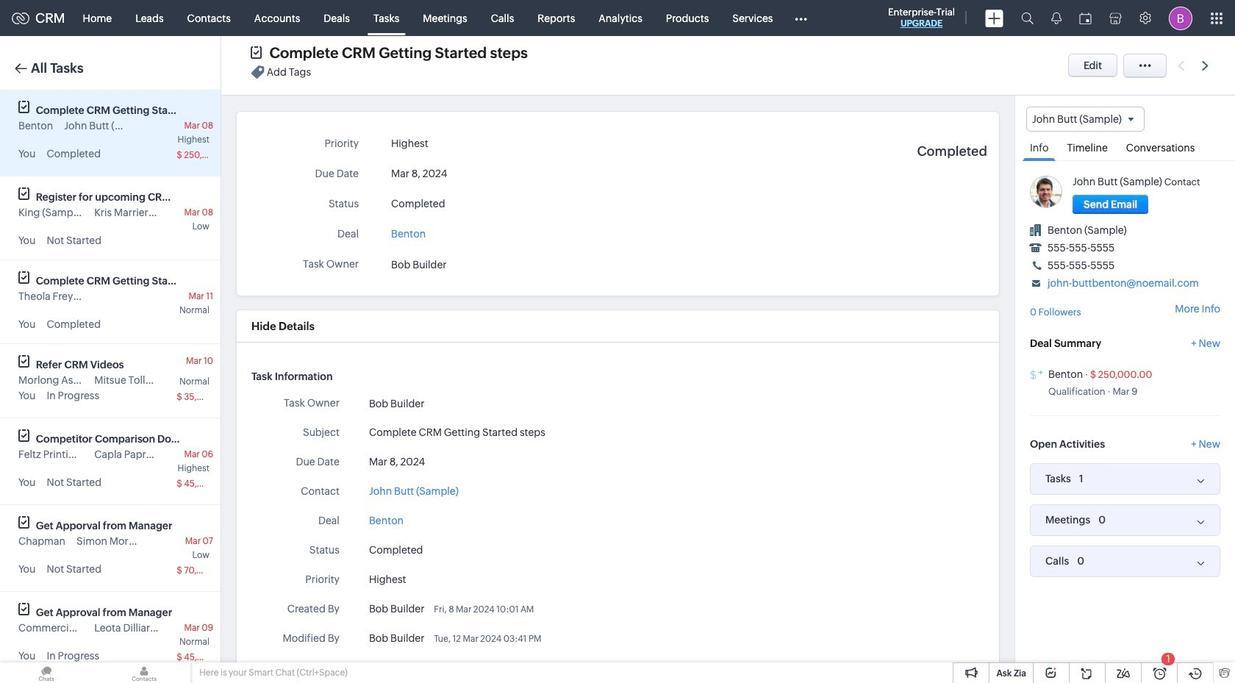 Task type: describe. For each thing, give the bounding box(es) containing it.
calendar image
[[1079, 12, 1092, 24]]

profile image
[[1169, 6, 1193, 30]]

Other Modules field
[[785, 6, 817, 30]]

signals image
[[1051, 12, 1062, 24]]



Task type: locate. For each thing, give the bounding box(es) containing it.
signals element
[[1043, 0, 1071, 36]]

create menu image
[[985, 9, 1004, 27]]

None field
[[1026, 107, 1145, 132]]

previous record image
[[1178, 61, 1185, 70]]

profile element
[[1160, 0, 1202, 36]]

search element
[[1013, 0, 1043, 36]]

search image
[[1021, 12, 1034, 24]]

None button
[[1073, 195, 1149, 214]]

chats image
[[0, 663, 93, 683]]

next record image
[[1202, 61, 1212, 70]]

create menu element
[[976, 0, 1013, 36]]

contacts image
[[98, 663, 190, 683]]

logo image
[[12, 12, 29, 24]]



Task type: vqa. For each thing, say whether or not it's contained in the screenshot.
Orders
no



